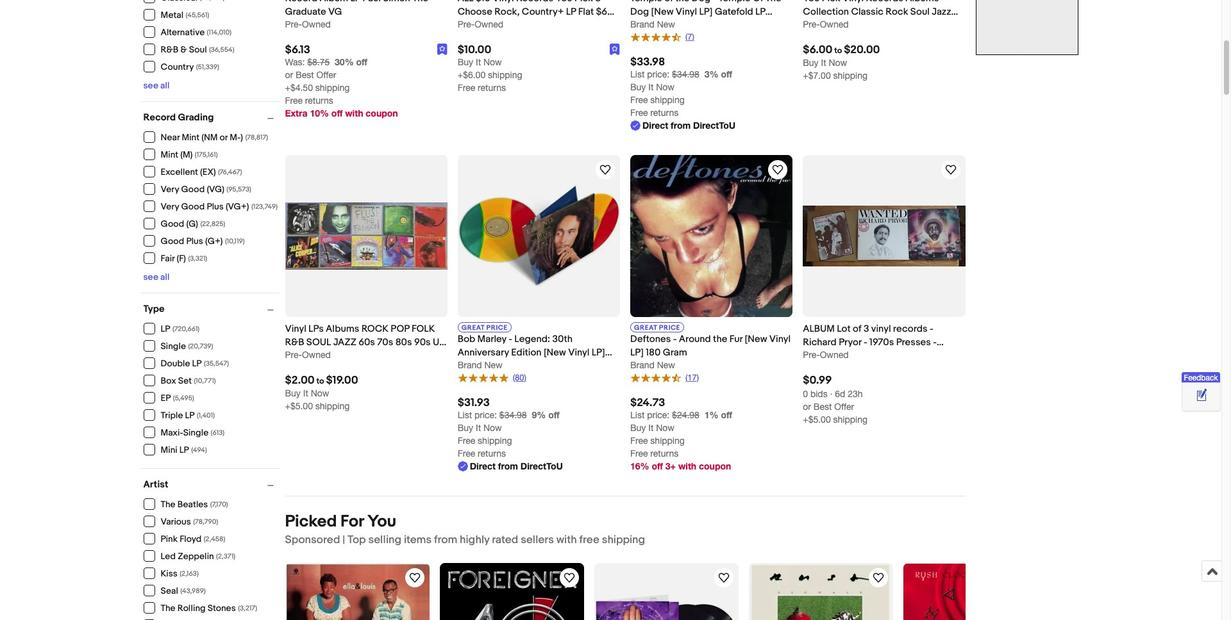 Task type: vqa. For each thing, say whether or not it's contained in the screenshot.


Task type: describe. For each thing, give the bounding box(es) containing it.
album
[[320, 0, 348, 5]]

rmst
[[664, 19, 687, 32]]

the rolling stones (3,217)
[[161, 603, 257, 614]]

now inside $33.98 list price: $34.98 3% off buy it now free shipping free returns direct from directtou
[[656, 82, 675, 92]]

it inside $24.73 list price: $24.98 1% off buy it now free shipping free returns 16% off 3+ with coupon
[[648, 423, 654, 433]]

new up (80) link
[[484, 360, 503, 371]]

various (78,790)
[[161, 517, 218, 528]]

owned for $6.00
[[820, 19, 849, 30]]

(7) link
[[630, 31, 694, 42]]

now inside buy it now +$6.00 shipping free returns
[[483, 57, 502, 68]]

lp inside record album lp paul simon the graduate  vg pre-owned
[[350, 0, 360, 5]]

pre- for $2.00
[[285, 350, 302, 360]]

lps
[[308, 323, 324, 335]]

0 vertical spatial dog
[[692, 0, 710, 5]]

good left "(g)"
[[161, 219, 184, 230]]

free inside was: $8.75 30% off or best offer +$4.50 shipping free returns extra 10% off with coupon
[[285, 96, 303, 106]]

from inside picked for you sponsored | top selling items from highly rated sellers with free shipping
[[434, 534, 457, 547]]

the up various
[[161, 500, 175, 510]]

good up fair
[[161, 236, 184, 247]]

type button
[[143, 303, 279, 315]]

- right records
[[930, 323, 933, 335]]

the beatles (7,170)
[[161, 500, 228, 510]]

flat
[[578, 6, 594, 18]]

see for very
[[143, 272, 158, 282]]

various
[[161, 517, 191, 528]]

(20,739)
[[188, 342, 213, 351]]

pick inside all $10 vinyl records you pick & choose rock, country+ lp flat $6 shipping
[[574, 0, 593, 5]]

best inside $0.99 0 bids · 6d 23h or best offer +$5.00 shipping
[[814, 402, 832, 412]]

vg+
[[861, 19, 881, 32]]

good (g) (22,825)
[[161, 219, 225, 230]]

very for very good (vg)
[[161, 184, 179, 195]]

bob marley - legend: 30th anniversary edition [new vinyl lp] anniversary ed image
[[458, 185, 620, 288]]

of inside album lot of 3 vinyl records - richard pryor - 1970s presses - vg+/vg
[[853, 323, 861, 335]]

|
[[343, 534, 345, 547]]

(7,170)
[[210, 501, 228, 509]]

$10
[[476, 0, 491, 5]]

- right presses
[[933, 337, 937, 349]]

jacket,
[[630, 19, 662, 32]]

record for record album lp paul simon the graduate  vg pre-owned
[[285, 0, 317, 5]]

it inside $6.00 to $20.00 buy it now +$7.00 shipping
[[821, 58, 826, 68]]

0 horizontal spatial or
[[220, 132, 228, 143]]

shipping
[[458, 19, 496, 32]]

alanis morissette - the collection [new vinyl lp] image
[[594, 595, 738, 621]]

1 horizontal spatial brand new
[[630, 19, 675, 30]]

near
[[161, 132, 180, 143]]

soul inside you pick vinyl records albums collection classic rock soul jazz wlp 70s 80s vg+
[[910, 6, 930, 18]]

30%
[[335, 57, 354, 68]]

watch rush - signals [new vinyl lp] image
[[870, 570, 886, 586]]

pre- for $6.00
[[803, 19, 820, 30]]

bob marley - legend: 30th anniversary edition [new vinyl lp] anniversary ed link
[[458, 333, 620, 373]]

see all button for country
[[143, 80, 170, 91]]

extra
[[285, 108, 307, 119]]

lp left (1,401)
[[185, 410, 195, 421]]

vinyl inside great price bob marley - legend: 30th anniversary edition [new vinyl lp] anniversary ed
[[568, 347, 590, 359]]

rush - clockwork angels [new vinyl lp] 180 gram image
[[903, 564, 1047, 621]]

deftones - around the fur [new vinyl lp] 180 gram heading
[[630, 333, 791, 359]]

pre-owned for $2.00
[[285, 350, 331, 360]]

off inside $33.98 list price: $34.98 3% off buy it now free shipping free returns direct from directtou
[[721, 68, 732, 79]]

pre-owned for $0.99
[[803, 350, 849, 360]]

list for $33.98
[[630, 69, 645, 79]]

$33.98
[[630, 56, 665, 68]]

now inside $2.00 to $19.00 buy it now +$5.00 shipping
[[311, 389, 329, 399]]

picked for you sponsored | top selling items from highly rated sellers with free shipping
[[285, 512, 645, 547]]

bob marley - legend: 30th anniversary edition [new vinyl lp] anniversary ed heading
[[458, 333, 612, 373]]

(g)
[[186, 219, 198, 230]]

off left 3+
[[652, 461, 663, 472]]

list for $24.73
[[630, 410, 645, 420]]

$20.00
[[844, 44, 880, 57]]

shipping inside was: $8.75 30% off or best offer +$4.50 shipping free returns extra 10% off with coupon
[[315, 83, 350, 93]]

simon
[[383, 0, 410, 5]]

returns for $31.93
[[478, 449, 506, 459]]

great price bob marley - legend: 30th anniversary edition [new vinyl lp] anniversary ed
[[458, 324, 605, 373]]

records for $10.00
[[516, 0, 553, 5]]

good down excellent (ex) (76,467)
[[181, 184, 205, 195]]

direct for $31.93
[[470, 461, 496, 472]]

lp inside all $10 vinyl records you pick & choose rock, country+ lp flat $6 shipping
[[566, 6, 576, 18]]

albums inside you pick vinyl records albums collection classic rock soul jazz wlp 70s 80s vg+
[[905, 0, 939, 5]]

great for $24.73
[[634, 324, 657, 332]]

offer inside was: $8.75 30% off or best offer +$4.50 shipping free returns extra 10% off with coupon
[[316, 70, 336, 80]]

with inside picked for you sponsored | top selling items from highly rated sellers with free shipping
[[556, 534, 577, 547]]

2 temple from the left
[[718, 0, 751, 5]]

edition
[[511, 347, 542, 359]]

60s
[[359, 337, 375, 349]]

now inside $6.00 to $20.00 buy it now +$7.00 shipping
[[829, 58, 847, 68]]

+$6.00
[[458, 70, 486, 80]]

1 vertical spatial brand new
[[458, 360, 503, 371]]

buy inside $6.00 to $20.00 buy it now +$7.00 shipping
[[803, 58, 819, 68]]

record album lp paul simon the graduate  vg link
[[285, 0, 447, 19]]

(3,217)
[[238, 605, 257, 613]]

(5,495)
[[173, 394, 194, 403]]

lp down (20,739)
[[192, 358, 202, 369]]

country+
[[522, 6, 564, 18]]

album lot of 3 vinyl records - richard pryor - 1970s presses - vg+/vg heading
[[803, 323, 944, 362]]

pop
[[391, 323, 409, 335]]

1 vertical spatial &
[[180, 44, 187, 55]]

shipping inside $6.00 to $20.00 buy it now +$7.00 shipping
[[833, 71, 868, 81]]

or inside was: $8.75 30% off or best offer +$4.50 shipping free returns extra 10% off with coupon
[[285, 70, 293, 80]]

(g+)
[[205, 236, 223, 247]]

was: $8.75 30% off or best offer +$4.50 shipping free returns extra 10% off with coupon
[[285, 57, 398, 119]]

album
[[803, 323, 835, 335]]

now inside $31.93 list price: $34.98 9% off buy it now free shipping free returns direct from directtou
[[483, 423, 502, 433]]

returns inside buy it now +$6.00 shipping free returns
[[478, 83, 506, 93]]

shipping inside buy it now +$6.00 shipping free returns
[[488, 70, 522, 80]]

marley
[[477, 333, 506, 346]]

excellent (ex) (76,467)
[[161, 167, 242, 178]]

great price button for $31.93
[[458, 323, 511, 333]]

for
[[341, 512, 364, 532]]

(3,321)
[[188, 255, 207, 263]]

+$5.00 inside $0.99 0 bids · 6d 23h or best offer +$5.00 shipping
[[803, 415, 831, 425]]

kiss
[[161, 569, 177, 580]]

1 vertical spatial plus
[[186, 236, 203, 247]]

record album lp paul simon the graduate  vg pre-owned
[[285, 0, 428, 30]]

buy it now +$6.00 shipping free returns
[[458, 57, 522, 93]]

sponsored
[[285, 534, 340, 547]]

lp (720,661)
[[161, 324, 200, 335]]

record grading button
[[143, 111, 279, 123]]

(2,163)
[[180, 570, 199, 578]]

(80) link
[[458, 372, 526, 383]]

fair (f) (3,321)
[[161, 253, 207, 264]]

temple of the dog - temple of the dog [new vinyl lp] gatefold lp jacket, rmst
[[630, 0, 781, 32]]

you inside picked for you sponsored | top selling items from highly rated sellers with free shipping
[[367, 512, 396, 532]]

ella fitzgerald - ella & louis vinyl lp image
[[285, 563, 429, 621]]

(10,771)
[[194, 377, 216, 385]]

watch foreigner - 40 [new vinyl lp] image
[[561, 570, 577, 586]]

offer inside $0.99 0 bids · 6d 23h or best offer +$5.00 shipping
[[834, 402, 854, 412]]

$19.00
[[326, 375, 358, 387]]

foreigner - 40 [new vinyl lp] image
[[440, 563, 584, 621]]

best inside was: $8.75 30% off or best offer +$4.50 shipping free returns extra 10% off with coupon
[[296, 70, 314, 80]]

of inside temple of the dog - temple of the dog [new vinyl lp] gatefold lp jacket, rmst
[[665, 0, 673, 5]]

advertisement region
[[976, 0, 1078, 55]]

the down seal
[[161, 603, 175, 614]]

or inside $0.99 0 bids · 6d 23h or best offer +$5.00 shipping
[[803, 402, 811, 412]]

see all for country
[[143, 80, 170, 91]]

see all for very good plus (vg+)
[[143, 272, 170, 282]]

& inside vinyl lps albums rock pop folk r&b soul jazz 60s 70s 80s 90s u pick & choose
[[306, 350, 313, 362]]

(51,339)
[[196, 63, 219, 71]]

the inside great price deftones - around the fur [new vinyl lp] 180 gram brand new
[[713, 333, 727, 346]]

vinyl lps albums rock pop folk r&b soul jazz 60s 70s 80s 90s u pick & choose link
[[285, 323, 447, 362]]

records for $6.00
[[866, 0, 903, 5]]

it inside $2.00 to $19.00 buy it now +$5.00 shipping
[[303, 389, 308, 399]]

from for $31.93
[[498, 461, 518, 472]]

(17)
[[685, 373, 699, 383]]

new up (7) link
[[657, 19, 675, 30]]

brand up (7) link
[[630, 19, 655, 30]]

m-
[[230, 132, 241, 143]]

lp] for temple
[[699, 6, 713, 18]]

now inside $24.73 list price: $24.98 1% off buy it now free shipping free returns 16% off 3+ with coupon
[[656, 423, 675, 433]]

1 vertical spatial single
[[183, 428, 209, 439]]

artist
[[143, 479, 168, 491]]

$2.00
[[285, 375, 315, 387]]

0 horizontal spatial soul
[[189, 44, 207, 55]]

it inside $31.93 list price: $34.98 9% off buy it now free shipping free returns direct from directtou
[[476, 423, 481, 433]]

off right 10% on the left of the page
[[331, 108, 343, 119]]

0 vertical spatial mint
[[182, 132, 199, 143]]

(76,467)
[[218, 168, 242, 176]]

great price button for $24.73
[[630, 323, 684, 333]]

off right 30%
[[356, 57, 367, 68]]

record grading
[[143, 111, 214, 123]]

coupon inside was: $8.75 30% off or best offer +$4.50 shipping free returns extra 10% off with coupon
[[366, 108, 398, 119]]

it inside $33.98 list price: $34.98 3% off buy it now free shipping free returns direct from directtou
[[648, 82, 654, 92]]

vinyl inside great price deftones - around the fur [new vinyl lp] 180 gram brand new
[[769, 333, 791, 346]]

watch alanis morissette - the collection [new vinyl lp] image
[[716, 570, 731, 586]]

very good plus (vg+) (123,749)
[[161, 201, 278, 212]]

$0.99 0 bids · 6d 23h or best offer +$5.00 shipping
[[803, 375, 868, 425]]

lp left (494)
[[179, 445, 189, 456]]

great price deftones - around the fur [new vinyl lp] 180 gram brand new
[[630, 324, 791, 371]]

1 temple from the left
[[630, 0, 662, 5]]

price: for $33.98
[[647, 69, 670, 79]]

1 anniversary from the top
[[458, 347, 509, 359]]

vg
[[328, 6, 342, 18]]

stones
[[208, 603, 236, 614]]

vinyl
[[871, 323, 891, 335]]

choose inside vinyl lps albums rock pop folk r&b soul jazz 60s 70s 80s 90s u pick & choose
[[315, 350, 350, 362]]

(123,749)
[[251, 203, 278, 211]]

price: for $24.73
[[647, 410, 670, 420]]

pryor
[[839, 337, 862, 349]]

all for country
[[160, 80, 170, 91]]

around
[[679, 333, 711, 346]]

(78,817)
[[245, 133, 268, 142]]

pick inside vinyl lps albums rock pop folk r&b soul jazz 60s 70s 80s 90s u pick & choose
[[285, 350, 304, 362]]

presses
[[896, 337, 931, 349]]

list for $31.93
[[458, 410, 472, 420]]

paul
[[363, 0, 381, 5]]

vinyl inside all $10 vinyl records you pick & choose rock, country+ lp flat $6 shipping
[[493, 0, 514, 5]]

the inside temple of the dog - temple of the dog [new vinyl lp] gatefold lp jacket, rmst
[[765, 0, 781, 5]]

selling
[[368, 534, 401, 547]]

3%
[[705, 68, 718, 79]]

[new for great price bob marley - legend: 30th anniversary edition [new vinyl lp] anniversary ed
[[544, 347, 566, 359]]

$6.00
[[803, 44, 833, 57]]

(1,401)
[[197, 412, 215, 420]]

off inside $31.93 list price: $34.98 9% off buy it now free shipping free returns direct from directtou
[[548, 409, 560, 420]]

price for $31.93
[[486, 324, 508, 332]]



Task type: locate. For each thing, give the bounding box(es) containing it.
- up gram
[[673, 333, 677, 346]]

buy inside $2.00 to $19.00 buy it now +$5.00 shipping
[[285, 389, 301, 399]]

returns up direct from directtou text field
[[650, 108, 679, 118]]

1 vertical spatial +$5.00
[[803, 415, 831, 425]]

80s
[[842, 19, 859, 32], [395, 337, 412, 349]]

choose
[[458, 6, 492, 18], [315, 350, 350, 362]]

fair
[[161, 253, 175, 264]]

0 vertical spatial see all
[[143, 80, 170, 91]]

from inside $31.93 list price: $34.98 9% off buy it now free shipping free returns direct from directtou
[[498, 461, 518, 472]]

great up bob
[[462, 324, 485, 332]]

[new inside temple of the dog - temple of the dog [new vinyl lp] gatefold lp jacket, rmst
[[651, 6, 674, 18]]

shipping inside picked for you sponsored | top selling items from highly rated sellers with free shipping
[[602, 534, 645, 547]]

(vg)
[[207, 184, 224, 195]]

1 vertical spatial direct
[[470, 461, 496, 472]]

owned down graduate on the left
[[302, 19, 331, 30]]

0 vertical spatial very
[[161, 184, 179, 195]]

album lot of 3 vinyl records - richard pryor - 1970s presses - vg+/vg image
[[803, 206, 965, 267]]

to right $2.00 on the left bottom
[[316, 377, 324, 387]]

very
[[161, 184, 179, 195], [161, 201, 179, 212]]

bids
[[810, 389, 828, 400]]

1 great price button from the left
[[458, 323, 511, 333]]

all down fair
[[160, 272, 170, 282]]

lp inside temple of the dog - temple of the dog [new vinyl lp] gatefold lp jacket, rmst
[[755, 6, 765, 18]]

0 horizontal spatial great
[[462, 324, 485, 332]]

watch deftones - around the fur [new vinyl lp] 180 gram image
[[770, 162, 786, 177]]

seal
[[161, 586, 178, 597]]

great inside great price bob marley - legend: 30th anniversary edition [new vinyl lp] anniversary ed
[[462, 324, 485, 332]]

0 vertical spatial see all button
[[143, 80, 170, 91]]

the right simon
[[412, 0, 428, 5]]

$6.13
[[285, 44, 310, 57]]

1 horizontal spatial you
[[556, 0, 572, 5]]

you
[[556, 0, 572, 5], [803, 0, 820, 5], [367, 512, 396, 532]]

owned inside record album lp paul simon the graduate  vg pre-owned
[[302, 19, 331, 30]]

0 horizontal spatial plus
[[186, 236, 203, 247]]

$2.00 to $19.00 buy it now +$5.00 shipping
[[285, 375, 358, 412]]

1 horizontal spatial pick
[[574, 0, 593, 5]]

owned down soul
[[302, 350, 331, 360]]

you pick vinyl records albums collection classic rock soul jazz wlp 70s 80s vg+ link
[[803, 0, 965, 32]]

pre- for $10.00
[[458, 19, 475, 30]]

returns for $24.73
[[650, 449, 679, 459]]

0 horizontal spatial directtou
[[521, 461, 563, 472]]

1 all from the top
[[160, 80, 170, 91]]

deftones - around the fur [new vinyl lp] 180 gram image
[[630, 155, 793, 317]]

the inside temple of the dog - temple of the dog [new vinyl lp] gatefold lp jacket, rmst
[[675, 0, 690, 5]]

now down $24.98
[[656, 423, 675, 433]]

legend:
[[514, 333, 550, 346]]

1 horizontal spatial or
[[285, 70, 293, 80]]

1 horizontal spatial [new
[[651, 6, 674, 18]]

record inside record album lp paul simon the graduate  vg pre-owned
[[285, 0, 317, 5]]

shipping right free
[[602, 534, 645, 547]]

vinyl inside temple of the dog - temple of the dog [new vinyl lp] gatefold lp jacket, rmst
[[676, 6, 697, 18]]

records up rock
[[866, 0, 903, 5]]

box set (10,771)
[[161, 376, 216, 387]]

it down the $31.93
[[476, 423, 481, 433]]

0 vertical spatial 70s
[[824, 19, 840, 32]]

2 anniversary from the top
[[458, 360, 509, 373]]

1 vertical spatial 80s
[[395, 337, 412, 349]]

coupon inside $24.73 list price: $24.98 1% off buy it now free shipping free returns 16% off 3+ with coupon
[[699, 461, 731, 472]]

1 horizontal spatial to
[[834, 46, 842, 56]]

2 all from the top
[[160, 272, 170, 282]]

[new for temple of the dog - temple of the dog [new vinyl lp] gatefold lp jacket, rmst
[[651, 6, 674, 18]]

watch ella fitzgerald - ella & louis vinyl lp image
[[407, 570, 422, 586]]

or down was:
[[285, 70, 293, 80]]

1 vertical spatial all
[[160, 272, 170, 282]]

vinyl lps albums rock pop folk r&b soul jazz 60s 70s 80s 90s u pick & choose heading
[[285, 323, 446, 362]]

1 horizontal spatial coupon
[[699, 461, 731, 472]]

led zeppelin (2,371)
[[161, 551, 235, 562]]

& up $6
[[595, 0, 602, 5]]

1 vertical spatial very
[[161, 201, 179, 212]]

choose inside all $10 vinyl records you pick & choose rock, country+ lp flat $6 shipping
[[458, 6, 492, 18]]

new up (17) link
[[657, 360, 675, 371]]

2 see all button from the top
[[143, 272, 170, 282]]

1 horizontal spatial great
[[634, 324, 657, 332]]

0
[[803, 389, 808, 400]]

free inside buy it now +$6.00 shipping free returns
[[458, 83, 475, 93]]

directtou inside $31.93 list price: $34.98 9% off buy it now free shipping free returns direct from directtou
[[521, 461, 563, 472]]

+$7.00
[[803, 71, 831, 81]]

see all button down country
[[143, 80, 170, 91]]

0 vertical spatial directtou
[[693, 120, 736, 131]]

price: inside $31.93 list price: $34.98 9% off buy it now free shipping free returns direct from directtou
[[474, 410, 497, 420]]

buy inside $33.98 list price: $34.98 3% off buy it now free shipping free returns direct from directtou
[[630, 82, 646, 92]]

0 vertical spatial to
[[834, 46, 842, 56]]

0 vertical spatial all
[[160, 80, 170, 91]]

all
[[458, 0, 474, 5]]

albums up jazz
[[326, 323, 359, 335]]

0 horizontal spatial records
[[516, 0, 553, 5]]

80s down the pop
[[395, 337, 412, 349]]

now down the $10.00
[[483, 57, 502, 68]]

direct
[[642, 120, 668, 131], [470, 461, 496, 472]]

owned for $0.99
[[820, 350, 849, 360]]

shipping inside $0.99 0 bids · 6d 23h or best offer +$5.00 shipping
[[833, 415, 868, 425]]

type
[[143, 303, 165, 315]]

richard
[[803, 337, 837, 349]]

best
[[296, 70, 314, 80], [814, 402, 832, 412]]

you inside you pick vinyl records albums collection classic rock soul jazz wlp 70s 80s vg+
[[803, 0, 820, 5]]

1 horizontal spatial albums
[[905, 0, 939, 5]]

(2,458)
[[204, 535, 225, 544]]

10%
[[310, 108, 329, 119]]

shipping down 23h
[[833, 415, 868, 425]]

with right 10% on the left of the page
[[345, 108, 363, 119]]

1 vertical spatial $34.98
[[499, 410, 527, 420]]

mint
[[182, 132, 199, 143], [161, 149, 178, 160]]

pre- down collection
[[803, 19, 820, 30]]

great for $31.93
[[462, 324, 485, 332]]

2 horizontal spatial from
[[671, 120, 691, 131]]

0 vertical spatial record
[[285, 0, 317, 5]]

2 great from the left
[[634, 324, 657, 332]]

rush - signals [new vinyl lp] image
[[750, 563, 892, 621]]

grading
[[178, 111, 214, 123]]

+$5.00 inside $2.00 to $19.00 buy it now +$5.00 shipping
[[285, 402, 313, 412]]

lp left paul
[[350, 0, 360, 5]]

1 vertical spatial dog
[[630, 6, 649, 18]]

70s down rock
[[377, 337, 393, 349]]

pink floyd (2,458)
[[161, 534, 225, 545]]

2 see all from the top
[[143, 272, 170, 282]]

(114,010)
[[207, 28, 232, 37]]

price for $24.73
[[659, 324, 680, 332]]

70s inside you pick vinyl records albums collection classic rock soul jazz wlp 70s 80s vg+
[[824, 19, 840, 32]]

see for country
[[143, 80, 158, 91]]

record album lp paul simon the graduate  vg heading
[[285, 0, 428, 18]]

you inside all $10 vinyl records you pick & choose rock, country+ lp flat $6 shipping
[[556, 0, 572, 5]]

2 very from the top
[[161, 201, 179, 212]]

0 vertical spatial $34.98
[[672, 69, 700, 79]]

returns inside $24.73 list price: $24.98 1% off buy it now free shipping free returns 16% off 3+ with coupon
[[650, 449, 679, 459]]

1 very from the top
[[161, 184, 179, 195]]

0 horizontal spatial lp]
[[592, 347, 605, 359]]

1 vertical spatial of
[[853, 323, 861, 335]]

lp left (720,661)
[[161, 324, 170, 335]]

list down $33.98
[[630, 69, 645, 79]]

0 vertical spatial with
[[345, 108, 363, 119]]

shipping inside $2.00 to $19.00 buy it now +$5.00 shipping
[[315, 402, 350, 412]]

vinyl inside vinyl lps albums rock pop folk r&b soul jazz 60s 70s 80s 90s u pick & choose
[[285, 323, 306, 335]]

single up double
[[161, 341, 186, 352]]

0 vertical spatial soul
[[910, 6, 930, 18]]

0 horizontal spatial price
[[486, 324, 508, 332]]

great inside great price deftones - around the fur [new vinyl lp] 180 gram brand new
[[634, 324, 657, 332]]

of up 'rmst'
[[665, 0, 673, 5]]

0 vertical spatial or
[[285, 70, 293, 80]]

owned down richard
[[820, 350, 849, 360]]

0 horizontal spatial dog
[[630, 6, 649, 18]]

very up good (g) (22,825)
[[161, 201, 179, 212]]

directtou down 3%
[[693, 120, 736, 131]]

1 vertical spatial see all
[[143, 272, 170, 282]]

1 vertical spatial mint
[[161, 149, 178, 160]]

2 great price button from the left
[[630, 323, 684, 333]]

+$5.00 down 'bids'
[[803, 415, 831, 425]]

of
[[665, 0, 673, 5], [853, 323, 861, 335]]

pre- for $0.99
[[803, 350, 820, 360]]

0 vertical spatial see
[[143, 80, 158, 91]]

0 horizontal spatial [new
[[544, 347, 566, 359]]

returns down +$6.00
[[478, 83, 506, 93]]

returns up 3+
[[650, 449, 679, 459]]

buy down $2.00 on the left bottom
[[285, 389, 301, 399]]

2 horizontal spatial you
[[803, 0, 820, 5]]

0 horizontal spatial the
[[675, 0, 690, 5]]

(35,547)
[[204, 360, 229, 368]]

0 vertical spatial r&b
[[161, 44, 178, 55]]

- inside temple of the dog - temple of the dog [new vinyl lp] gatefold lp jacket, rmst
[[713, 0, 716, 5]]

2 horizontal spatial or
[[803, 402, 811, 412]]

from inside $33.98 list price: $34.98 3% off buy it now free shipping free returns direct from directtou
[[671, 120, 691, 131]]

- inside great price deftones - around the fur [new vinyl lp] 180 gram brand new
[[673, 333, 677, 346]]

(43,989)
[[180, 587, 206, 596]]

1 horizontal spatial plus
[[207, 201, 224, 212]]

vg+/vg
[[803, 350, 842, 362]]

from for $33.98
[[671, 120, 691, 131]]

1 records from the left
[[516, 0, 553, 5]]

shipping down "$19.00"
[[315, 402, 350, 412]]

[new right fur
[[745, 333, 767, 346]]

rolling
[[177, 603, 206, 614]]

buy inside $31.93 list price: $34.98 9% off buy it now free shipping free returns direct from directtou
[[458, 423, 473, 433]]

price inside great price deftones - around the fur [new vinyl lp] 180 gram brand new
[[659, 324, 680, 332]]

1 see from the top
[[143, 80, 158, 91]]

1 see all button from the top
[[143, 80, 170, 91]]

you up selling
[[367, 512, 396, 532]]

direct down the $31.93
[[470, 461, 496, 472]]

lp left flat
[[566, 6, 576, 18]]

all for very
[[160, 272, 170, 282]]

1 horizontal spatial $34.98
[[672, 69, 700, 79]]

set
[[178, 376, 192, 387]]

brand up (80) link
[[458, 360, 482, 371]]

directtou for $33.98
[[693, 120, 736, 131]]

0 vertical spatial &
[[595, 0, 602, 5]]

of
[[753, 0, 763, 5]]

great price button up marley in the bottom left of the page
[[458, 323, 511, 333]]

0 vertical spatial 80s
[[842, 19, 859, 32]]

1 vertical spatial offer
[[834, 402, 854, 412]]

best down 'bids'
[[814, 402, 832, 412]]

price: for $31.93
[[474, 410, 497, 420]]

[new
[[651, 6, 674, 18], [745, 333, 767, 346], [544, 347, 566, 359]]

pre- down richard
[[803, 350, 820, 360]]

buy
[[458, 57, 473, 68], [803, 58, 819, 68], [630, 82, 646, 92], [285, 389, 301, 399], [458, 423, 473, 433], [630, 423, 646, 433]]

- down 3
[[864, 337, 867, 349]]

shipping
[[488, 70, 522, 80], [833, 71, 868, 81], [315, 83, 350, 93], [650, 95, 685, 105], [315, 402, 350, 412], [833, 415, 868, 425], [478, 436, 512, 446], [650, 436, 685, 446], [602, 534, 645, 547]]

- inside great price bob marley - legend: 30th anniversary edition [new vinyl lp] anniversary ed
[[509, 333, 512, 346]]

watch album lot of 3 vinyl records - richard pryor - 1970s presses - vg+/vg image
[[943, 162, 958, 177]]

0 horizontal spatial pick
[[285, 350, 304, 362]]

0 horizontal spatial of
[[665, 0, 673, 5]]

vinyl down 30th
[[568, 347, 590, 359]]

2 records from the left
[[866, 0, 903, 5]]

pre-
[[285, 19, 302, 30], [458, 19, 475, 30], [803, 19, 820, 30], [285, 350, 302, 360], [803, 350, 820, 360]]

now down $2.00 on the left bottom
[[311, 389, 329, 399]]

1 horizontal spatial lp]
[[630, 347, 644, 359]]

list inside $33.98 list price: $34.98 3% off buy it now free shipping free returns direct from directtou
[[630, 69, 645, 79]]

0 vertical spatial single
[[161, 341, 186, 352]]

very for very good plus (vg+)
[[161, 201, 179, 212]]

$0.99
[[803, 375, 832, 387]]

$6.00 to $20.00 buy it now +$7.00 shipping
[[803, 44, 880, 81]]

- up the gatefold
[[713, 0, 716, 5]]

0 horizontal spatial with
[[345, 108, 363, 119]]

1 horizontal spatial choose
[[458, 6, 492, 18]]

1 horizontal spatial of
[[853, 323, 861, 335]]

directtou down 9%
[[521, 461, 563, 472]]

temple of the dog - temple of the dog [new vinyl lp] gatefold lp jacket, rmst heading
[[630, 0, 781, 32]]

$34.98 inside $33.98 list price: $34.98 3% off buy it now free shipping free returns direct from directtou
[[672, 69, 700, 79]]

returns for $33.98
[[650, 108, 679, 118]]

0 horizontal spatial from
[[434, 534, 457, 547]]

owned for $2.00
[[302, 350, 331, 360]]

0 vertical spatial of
[[665, 0, 673, 5]]

2 vertical spatial [new
[[544, 347, 566, 359]]

2 horizontal spatial pick
[[822, 0, 840, 5]]

pick up flat
[[574, 0, 593, 5]]

pre- down graduate on the left
[[285, 19, 302, 30]]

buy inside buy it now +$6.00 shipping free returns
[[458, 57, 473, 68]]

alternative
[[161, 27, 205, 38]]

you pick vinyl records albums collection classic rock soul jazz wlp 70s 80s vg+ heading
[[803, 0, 958, 32]]

pre-owned down richard
[[803, 350, 849, 360]]

lp] inside temple of the dog - temple of the dog [new vinyl lp] gatefold lp jacket, rmst
[[699, 6, 713, 18]]

temple up the gatefold
[[718, 0, 751, 5]]

metal
[[161, 10, 183, 21]]

the right of
[[765, 0, 781, 5]]

shipping up 3+
[[650, 436, 685, 446]]

shipping inside $33.98 list price: $34.98 3% off buy it now free shipping free returns direct from directtou
[[650, 95, 685, 105]]

)
[[241, 132, 243, 143]]

vinyl left the lps
[[285, 323, 306, 335]]

0 horizontal spatial direct
[[470, 461, 496, 472]]

1 horizontal spatial 70s
[[824, 19, 840, 32]]

[new down 30th
[[544, 347, 566, 359]]

choose down jazz
[[315, 350, 350, 362]]

lp] inside great price bob marley - legend: 30th anniversary edition [new vinyl lp] anniversary ed
[[592, 347, 605, 359]]

now down the $31.93
[[483, 423, 502, 433]]

$10.00
[[458, 44, 491, 57]]

zeppelin
[[178, 551, 214, 562]]

picked
[[285, 512, 337, 532]]

None text field
[[285, 57, 330, 68], [630, 410, 700, 420], [285, 57, 330, 68], [630, 410, 700, 420]]

r&b up country
[[161, 44, 178, 55]]

16%
[[630, 461, 649, 472]]

metal (45,561)
[[161, 10, 209, 21]]

[new inside great price bob marley - legend: 30th anniversary edition [new vinyl lp] anniversary ed
[[544, 347, 566, 359]]

2 price from the left
[[659, 324, 680, 332]]

0 vertical spatial the
[[675, 0, 690, 5]]

see all button for very good plus (vg+)
[[143, 272, 170, 282]]

70s inside vinyl lps albums rock pop folk r&b soul jazz 60s 70s 80s 90s u pick & choose
[[377, 337, 393, 349]]

owned for $10.00
[[475, 19, 503, 30]]

price: down $24.73
[[647, 410, 670, 420]]

pick up collection
[[822, 0, 840, 5]]

0 vertical spatial albums
[[905, 0, 939, 5]]

rock
[[886, 6, 908, 18]]

watch bob marley - legend: 30th anniversary edition [new vinyl lp] anniversary ed image
[[598, 162, 613, 177]]

direct inside $33.98 list price: $34.98 3% off buy it now free shipping free returns direct from directtou
[[642, 120, 668, 131]]

to inside $6.00 to $20.00 buy it now +$7.00 shipping
[[834, 46, 842, 56]]

vinyl inside you pick vinyl records albums collection classic rock soul jazz wlp 70s 80s vg+
[[843, 0, 864, 5]]

1 great from the left
[[462, 324, 485, 332]]

0 horizontal spatial mint
[[161, 149, 178, 160]]

good up good (g) (22,825)
[[181, 201, 205, 212]]

[new inside great price deftones - around the fur [new vinyl lp] 180 gram brand new
[[745, 333, 767, 346]]

brand inside great price deftones - around the fur [new vinyl lp] 180 gram brand new
[[630, 360, 655, 371]]

coupon right 10% on the left of the page
[[366, 108, 398, 119]]

$34.98 left 9%
[[499, 410, 527, 420]]

coupon right 3+
[[699, 461, 731, 472]]

directtou inside $33.98 list price: $34.98 3% off buy it now free shipping free returns direct from directtou
[[693, 120, 736, 131]]

pre- inside record album lp paul simon the graduate  vg pre-owned
[[285, 19, 302, 30]]

kiss (2,163)
[[161, 569, 199, 580]]

vinyl lps albums rock pop folk r&b soul jazz 60s 70s 80s 90s u pick & choose image
[[285, 202, 447, 270]]

$24.73 list price: $24.98 1% off buy it now free shipping free returns 16% off 3+ with coupon
[[630, 397, 732, 472]]

1 vertical spatial directtou
[[521, 461, 563, 472]]

brand new up (7) link
[[630, 19, 675, 30]]

2 vertical spatial with
[[556, 534, 577, 547]]

$31.93 list price: $34.98 9% off buy it now free shipping free returns direct from directtou
[[458, 397, 563, 472]]

1 horizontal spatial r&b
[[285, 337, 304, 349]]

items
[[404, 534, 432, 547]]

$34.98 for $31.93
[[499, 410, 527, 420]]

buy up +$7.00
[[803, 58, 819, 68]]

very good (vg) (95,573)
[[161, 184, 251, 195]]

direct for $33.98
[[642, 120, 668, 131]]

you pick vinyl records albums collection classic rock soul jazz wlp 70s 80s vg+
[[803, 0, 951, 32]]

1 horizontal spatial temple
[[718, 0, 751, 5]]

0 horizontal spatial &
[[180, 44, 187, 55]]

you up collection
[[803, 0, 820, 5]]

80s inside vinyl lps albums rock pop folk r&b soul jazz 60s 70s 80s 90s u pick & choose
[[395, 337, 412, 349]]

0 horizontal spatial r&b
[[161, 44, 178, 55]]

off right 1%
[[721, 409, 732, 420]]

$24.98
[[672, 410, 700, 420]]

$24.73
[[630, 397, 665, 409]]

great up 'deftones'
[[634, 324, 657, 332]]

you up country+
[[556, 0, 572, 5]]

23h
[[848, 389, 863, 400]]

pre-owned down the $10
[[458, 19, 503, 30]]

anniversary
[[458, 347, 509, 359], [458, 360, 509, 373]]

soul left jazz at the top of the page
[[910, 6, 930, 18]]

soul
[[910, 6, 930, 18], [189, 44, 207, 55]]

shipping inside $31.93 list price: $34.98 9% off buy it now free shipping free returns direct from directtou
[[478, 436, 512, 446]]

price up marley in the bottom left of the page
[[486, 324, 508, 332]]

see all
[[143, 80, 170, 91], [143, 272, 170, 282]]

0 vertical spatial choose
[[458, 6, 492, 18]]

buy inside $24.73 list price: $24.98 1% off buy it now free shipping free returns 16% off 3+ with coupon
[[630, 423, 646, 433]]

feedback
[[1184, 374, 1218, 383]]

pre-owned down collection
[[803, 19, 849, 30]]

70s down collection
[[824, 19, 840, 32]]

& inside all $10 vinyl records you pick & choose rock, country+ lp flat $6 shipping
[[595, 0, 602, 5]]

all $10 vinyl records you pick & choose rock, country+ lp flat $6 shipping heading
[[458, 0, 614, 32]]

2 vertical spatial &
[[306, 350, 313, 362]]

great price button up 'deftones'
[[630, 323, 684, 333]]

1 vertical spatial to
[[316, 377, 324, 387]]

with inside was: $8.75 30% off or best offer +$4.50 shipping free returns extra 10% off with coupon
[[345, 108, 363, 119]]

country (51,339)
[[161, 62, 219, 72]]

None text field
[[630, 69, 700, 79], [458, 410, 527, 420], [630, 69, 700, 79], [458, 410, 527, 420]]

record for record grading
[[143, 111, 176, 123]]

1 price from the left
[[486, 324, 508, 332]]

returns inside was: $8.75 30% off or best offer +$4.50 shipping free returns extra 10% off with coupon
[[305, 96, 333, 106]]

off right 9%
[[548, 409, 560, 420]]

double
[[161, 358, 190, 369]]

Direct from DirectToU text field
[[458, 460, 563, 473]]

floyd
[[180, 534, 202, 545]]

(f)
[[177, 253, 186, 264]]

rock,
[[494, 6, 520, 18]]

lp]
[[699, 6, 713, 18], [592, 347, 605, 359], [630, 347, 644, 359]]

1 horizontal spatial 80s
[[842, 19, 859, 32]]

list down $24.73
[[630, 410, 645, 420]]

records inside you pick vinyl records albums collection classic rock soul jazz wlp 70s 80s vg+
[[866, 0, 903, 5]]

lp] inside great price deftones - around the fur [new vinyl lp] 180 gram brand new
[[630, 347, 644, 359]]

(36,554)
[[209, 46, 234, 54]]

0 horizontal spatial you
[[367, 512, 396, 532]]

price: down the $31.93
[[474, 410, 497, 420]]

vinyl up rock, on the left top
[[493, 0, 514, 5]]

(613)
[[211, 429, 225, 437]]

1 horizontal spatial direct
[[642, 120, 668, 131]]

0 vertical spatial direct
[[642, 120, 668, 131]]

see all down fair
[[143, 272, 170, 282]]

2 horizontal spatial &
[[595, 0, 602, 5]]

direct inside $31.93 list price: $34.98 9% off buy it now free shipping free returns direct from directtou
[[470, 461, 496, 472]]

1 horizontal spatial directtou
[[693, 120, 736, 131]]

pick inside you pick vinyl records albums collection classic rock soul jazz wlp 70s 80s vg+
[[822, 0, 840, 5]]

(80)
[[513, 373, 526, 383]]

the inside record album lp paul simon the graduate  vg pre-owned
[[412, 0, 428, 5]]

Direct from DirectToU text field
[[630, 119, 736, 132]]

list down the $31.93
[[458, 410, 472, 420]]

0 vertical spatial plus
[[207, 201, 224, 212]]

pre-owned for $10.00
[[458, 19, 503, 30]]

box
[[161, 376, 176, 387]]

r&b inside vinyl lps albums rock pop folk r&b soul jazz 60s 70s 80s 90s u pick & choose
[[285, 337, 304, 349]]

1 horizontal spatial mint
[[182, 132, 199, 143]]

see all button down fair
[[143, 272, 170, 282]]

or down 0
[[803, 402, 811, 412]]

new inside great price deftones - around the fur [new vinyl lp] 180 gram brand new
[[657, 360, 675, 371]]

1 vertical spatial see
[[143, 272, 158, 282]]

2 see from the top
[[143, 272, 158, 282]]

(vg+)
[[226, 201, 249, 212]]

1 horizontal spatial best
[[814, 402, 832, 412]]

to inside $2.00 to $19.00 buy it now +$5.00 shipping
[[316, 377, 324, 387]]

with inside $24.73 list price: $24.98 1% off buy it now free shipping free returns 16% off 3+ with coupon
[[678, 461, 696, 472]]

returns inside $31.93 list price: $34.98 9% off buy it now free shipping free returns direct from directtou
[[478, 449, 506, 459]]

1 horizontal spatial price
[[659, 324, 680, 332]]

1 horizontal spatial dog
[[692, 0, 710, 5]]

$34.98 for $33.98
[[672, 69, 700, 79]]

all $10 vinyl records you pick & choose rock, country+ lp flat $6 shipping link
[[458, 0, 620, 32]]

it down the $10.00
[[476, 57, 481, 68]]

directtou for $31.93
[[521, 461, 563, 472]]

2 horizontal spatial lp]
[[699, 6, 713, 18]]

brand new
[[630, 19, 675, 30], [458, 360, 503, 371]]

- right marley in the bottom left of the page
[[509, 333, 512, 346]]

records inside all $10 vinyl records you pick & choose rock, country+ lp flat $6 shipping
[[516, 0, 553, 5]]

the up 'rmst'
[[675, 0, 690, 5]]

90s
[[414, 337, 431, 349]]

mini lp (494)
[[161, 445, 207, 456]]

offer down $8.75
[[316, 70, 336, 80]]

80s inside you pick vinyl records albums collection classic rock soul jazz wlp 70s 80s vg+
[[842, 19, 859, 32]]

0 horizontal spatial coupon
[[366, 108, 398, 119]]

0 horizontal spatial record
[[143, 111, 176, 123]]

to for $6.00
[[834, 46, 842, 56]]

1 see all from the top
[[143, 80, 170, 91]]

2 horizontal spatial [new
[[745, 333, 767, 346]]

it inside buy it now +$6.00 shipping free returns
[[476, 57, 481, 68]]

owned
[[302, 19, 331, 30], [475, 19, 503, 30], [820, 19, 849, 30], [302, 350, 331, 360], [820, 350, 849, 360]]

r&b
[[161, 44, 178, 55], [285, 337, 304, 349]]

0 horizontal spatial great price button
[[458, 323, 511, 333]]

or left the m-
[[220, 132, 228, 143]]

pre- up $2.00 on the left bottom
[[285, 350, 302, 360]]

bob
[[458, 333, 475, 346]]

0 horizontal spatial offer
[[316, 70, 336, 80]]

ep
[[161, 393, 171, 404]]

returns inside $33.98 list price: $34.98 3% off buy it now free shipping free returns direct from directtou
[[650, 108, 679, 118]]

to for $2.00
[[316, 377, 324, 387]]

pre-owned for $6.00
[[803, 19, 849, 30]]

&
[[595, 0, 602, 5], [180, 44, 187, 55], [306, 350, 313, 362]]

buy down $33.98
[[630, 82, 646, 92]]

with left free
[[556, 534, 577, 547]]

shipping inside $24.73 list price: $24.98 1% off buy it now free shipping free returns 16% off 3+ with coupon
[[650, 436, 685, 446]]

2 horizontal spatial with
[[678, 461, 696, 472]]

pick
[[574, 0, 593, 5], [822, 0, 840, 5], [285, 350, 304, 362]]

see up the type
[[143, 272, 158, 282]]

albums inside vinyl lps albums rock pop folk r&b soul jazz 60s 70s 80s 90s u pick & choose
[[326, 323, 359, 335]]

0 horizontal spatial +$5.00
[[285, 402, 313, 412]]

lp] for legend:
[[592, 347, 605, 359]]

1 vertical spatial r&b
[[285, 337, 304, 349]]



